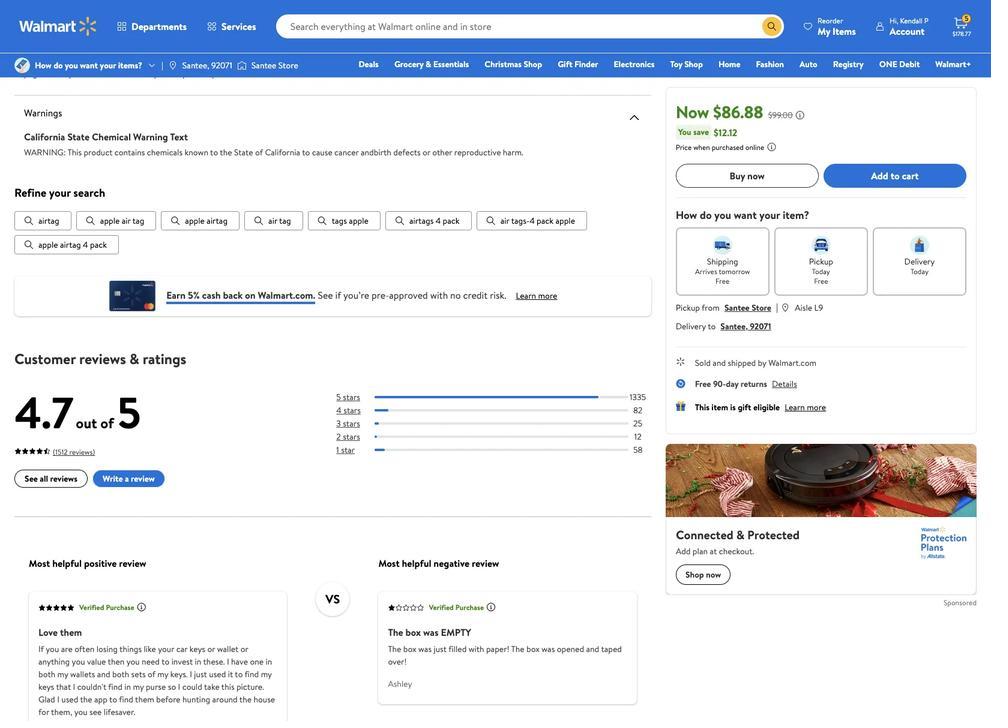 Task type: describe. For each thing, give the bounding box(es) containing it.
love them if you are often losing things like your car keys or wallet or anything you value then you need to invest in these. i have one in both my wallets and both sets of my keys. i just used it to find my keys that i couldn't find in my purse so i could take this picture. glad i used the app to find them before hunting around the house for them, you see lifesaver.
[[38, 626, 275, 719]]

any).
[[563, 43, 580, 55]]

1 horizontal spatial see
[[318, 289, 333, 302]]

i right the keys.
[[190, 669, 192, 681]]

most helpful negative review
[[378, 557, 499, 570]]

1 air from the left
[[122, 215, 131, 227]]

1 horizontal spatial marketplace
[[313, 43, 358, 55]]

to right known
[[210, 146, 218, 158]]

on left an
[[81, 55, 90, 67]]

0 horizontal spatial a
[[125, 473, 129, 485]]

most for most helpful negative review
[[378, 557, 400, 570]]

review inside write a review link
[[131, 473, 155, 485]]

0 horizontal spatial see
[[25, 473, 38, 485]]

those
[[444, 43, 464, 55]]

just inside love them if you are often losing things like your car keys or wallet or anything you value then you need to invest in these. i have one in both my wallets and both sets of my keys. i just used it to find my keys that i couldn't find in my purse so i could take this picture. glad i used the app to find them before hunting around the house for them, you see lifesaver.
[[194, 669, 207, 681]]

most for most helpful positive review
[[29, 557, 50, 570]]

this inside love them if you are often losing things like your car keys or wallet or anything you value then you need to invest in these. i have one in both my wallets and both sets of my keys. i just used it to find my keys that i couldn't find in my purse so i could take this picture. glad i used the app to find them before hunting around the house for them, you see lifesaver.
[[221, 681, 234, 693]]

0 vertical spatial california
[[24, 130, 65, 143]]

how do you want your items?
[[35, 59, 142, 71]]

and inside love them if you are often losing things like your car keys or wallet or anything you value then you need to invest in these. i have one in both my wallets and both sets of my keys. i just used it to find my keys that i couldn't find in my purse so i could take this picture. glad i used the app to find them before hunting around the house for them, you see lifesaver.
[[97, 669, 110, 681]]

4.7 out of 5
[[14, 383, 141, 443]]

shop for toy shop
[[684, 58, 703, 70]]

pack for apple airtag 4 pack
[[90, 239, 107, 251]]

82
[[633, 405, 642, 417]]

my up purse
[[157, 669, 168, 681]]

1 horizontal spatial more
[[807, 402, 826, 414]]

the up an
[[100, 43, 112, 55]]

the down an
[[88, 68, 100, 80]]

please
[[24, 43, 47, 55]]

0 vertical spatial terms
[[148, 43, 169, 55]]

approved
[[389, 289, 428, 302]]

buy now
[[730, 169, 765, 182]]

apple airtag button
[[161, 211, 240, 231]]

with inside the box was empty the box was just filled with paper! the box was opened and taped over!
[[469, 644, 484, 656]]

pack for air tags-4 pack apple
[[537, 215, 554, 227]]

see
[[89, 707, 102, 719]]

0 horizontal spatial free
[[695, 378, 711, 390]]

differ
[[402, 43, 422, 55]]

please be aware that the warranty terms on items offered for sale by third party marketplace sellers may differ from those displayed in this section (if any). to confirm warranty terms on an item offered for sale by a third party marketplace seller, please use the 'contact seller' feature on the third party marketplace seller's information page and request the item's warranty terms prior to purchase.
[[24, 43, 626, 80]]

0 horizontal spatial |
[[161, 59, 163, 71]]

my down anything
[[57, 669, 68, 681]]

stars for 4 stars
[[344, 405, 361, 417]]

in inside please be aware that the warranty terms on items offered for sale by third party marketplace sellers may differ from those displayed in this section (if any). to confirm warranty terms on an item offered for sale by a third party marketplace seller, please use the 'contact seller' feature on the third party marketplace seller's information page and request the item's warranty terms prior to purchase.
[[502, 43, 508, 55]]

0 horizontal spatial santee,
[[182, 59, 209, 71]]

delivery for today
[[904, 256, 935, 268]]

tags apple button
[[308, 211, 381, 231]]

0 vertical spatial &
[[426, 58, 431, 70]]

2 horizontal spatial party
[[488, 55, 507, 67]]

to right app
[[109, 694, 117, 706]]

capitalone image
[[108, 281, 157, 312]]

now
[[747, 169, 765, 182]]

so
[[168, 681, 176, 693]]

intent image for shipping image
[[713, 236, 732, 255]]

if
[[335, 289, 341, 302]]

home
[[718, 58, 741, 70]]

from inside pickup from santee store |
[[702, 302, 720, 314]]

to inside button
[[891, 169, 900, 182]]

ratings
[[143, 349, 186, 369]]

tags
[[332, 215, 347, 227]]

other
[[432, 146, 452, 158]]

for inside love them if you are often losing things like your car keys or wallet or anything you value then you need to invest in these. i have one in both my wallets and both sets of my keys. i just used it to find my keys that i couldn't find in my purse so i could take this picture. glad i used the app to find them before hunting around the house for them, you see lifesaver.
[[38, 707, 49, 719]]

gift finder
[[558, 58, 598, 70]]

intent image for delivery image
[[910, 236, 929, 255]]

you down aware at the top left of the page
[[65, 59, 78, 71]]

0 horizontal spatial with
[[430, 289, 448, 302]]

on right back
[[245, 289, 256, 302]]

1 vertical spatial this
[[695, 402, 710, 414]]

how do you want your item?
[[676, 208, 809, 223]]

1 vertical spatial terms
[[58, 55, 79, 67]]

defects
[[393, 146, 421, 158]]

you left see
[[74, 707, 87, 719]]

 image for how do you want your items?
[[14, 58, 30, 73]]

could
[[182, 681, 202, 693]]

0 horizontal spatial learn
[[516, 290, 536, 302]]

the inside california state chemical warning text warning: this product contains chemicals known to the state of california to cause cancer andbirth defects or other reproductive harm.
[[220, 146, 232, 158]]

online
[[745, 142, 764, 152]]

do for how do you want your items?
[[54, 59, 63, 71]]

out
[[76, 413, 97, 434]]

write a review link
[[92, 470, 165, 488]]

shop for christmas shop
[[524, 58, 542, 70]]

air tag button
[[244, 211, 303, 231]]

capital one  earn 5% cash back on walmart.com. see if you're pre-approved with no credit risk. learn more element
[[516, 290, 557, 302]]

tomorrow
[[719, 267, 750, 277]]

the right use
[[345, 55, 357, 67]]

i down the wallets
[[73, 681, 75, 693]]

$99.00
[[768, 109, 793, 121]]

from inside please be aware that the warranty terms on items offered for sale by third party marketplace sellers may differ from those displayed in this section (if any). to confirm warranty terms on an item offered for sale by a third party marketplace seller, please use the 'contact seller' feature on the third party marketplace seller's information page and request the item's warranty terms prior to purchase.
[[424, 43, 442, 55]]

anything
[[38, 656, 70, 668]]

learn more button
[[785, 402, 826, 414]]

search icon image
[[767, 22, 777, 31]]

purchase.
[[212, 68, 246, 80]]

0 horizontal spatial by
[[179, 55, 188, 67]]

intent image for pickup image
[[811, 236, 831, 255]]

2 vertical spatial warranty
[[126, 68, 158, 80]]

progress bar for 12
[[375, 436, 628, 439]]

1 vertical spatial state
[[234, 146, 253, 158]]

apple airtag
[[185, 215, 228, 227]]

to right need
[[162, 656, 169, 668]]

app
[[94, 694, 107, 706]]

before
[[156, 694, 180, 706]]

refine your search
[[14, 185, 105, 200]]

in right one
[[266, 656, 272, 668]]

0 vertical spatial reviews
[[79, 349, 126, 369]]

4 inside 'button'
[[530, 215, 535, 227]]

sold
[[695, 357, 711, 369]]

5 for 5 stars
[[336, 392, 341, 404]]

1 vertical spatial 92071
[[750, 321, 771, 333]]

0 vertical spatial sale
[[246, 43, 260, 55]]

2 horizontal spatial marketplace
[[509, 55, 554, 67]]

aware
[[60, 43, 81, 55]]

airtags 4 pack
[[409, 215, 460, 227]]

deals link
[[353, 58, 384, 71]]

things
[[120, 644, 142, 656]]

text
[[170, 130, 188, 143]]

you up intent image for shipping
[[714, 208, 731, 223]]

0 horizontal spatial party
[[215, 55, 234, 67]]

1 horizontal spatial |
[[776, 301, 778, 314]]

that inside love them if you are often losing things like your car keys or wallet or anything you value then you need to invest in these. i have one in both my wallets and both sets of my keys. i just used it to find my keys that i couldn't find in my purse so i could take this picture. glad i used the app to find them before hunting around the house for them, you see lifesaver.
[[56, 681, 71, 693]]

l9
[[814, 302, 823, 314]]

buy
[[730, 169, 745, 182]]

free inside shipping arrives tomorrow free
[[716, 276, 730, 286]]

like
[[144, 644, 156, 656]]

2 vertical spatial find
[[119, 694, 133, 706]]

0 horizontal spatial marketplace
[[236, 55, 281, 67]]

0 vertical spatial them
[[60, 626, 82, 639]]

pickup for pickup from santee store |
[[676, 302, 700, 314]]

product
[[84, 146, 113, 158]]

add to cart
[[871, 169, 919, 182]]

seller's
[[556, 55, 581, 67]]

and right sold
[[713, 357, 726, 369]]

1 horizontal spatial offered
[[204, 43, 232, 55]]

details
[[772, 378, 797, 390]]

one
[[879, 58, 897, 70]]

0 horizontal spatial 5
[[117, 383, 141, 443]]

1
[[336, 445, 339, 457]]

(1512 reviews)
[[53, 447, 95, 458]]

tags apple list item
[[308, 211, 381, 231]]

to inside please be aware that the warranty terms on items offered for sale by third party marketplace sellers may differ from those displayed in this section (if any). to confirm warranty terms on an item offered for sale by a third party marketplace seller, please use the 'contact seller' feature on the third party marketplace seller's information page and request the item's warranty terms prior to purchase.
[[202, 68, 210, 80]]

house
[[254, 694, 275, 706]]

2 stars
[[336, 431, 360, 443]]

want for item?
[[734, 208, 757, 223]]

0 horizontal spatial 92071
[[211, 59, 232, 71]]

air tag
[[268, 215, 291, 227]]

purchased
[[712, 142, 744, 152]]

1 both from the left
[[38, 669, 55, 681]]

learn more
[[516, 290, 557, 302]]

walmart.com.
[[258, 289, 315, 302]]

reorder
[[818, 15, 843, 26]]

1 vertical spatial santee,
[[721, 321, 748, 333]]

if
[[38, 644, 44, 656]]

0 vertical spatial by
[[262, 43, 271, 55]]

cancer
[[334, 146, 359, 158]]

delivery to santee, 92071
[[676, 321, 771, 333]]

wallet
[[217, 644, 239, 656]]

and inside please be aware that the warranty terms on items offered for sale by third party marketplace sellers may differ from those displayed in this section (if any). to confirm warranty terms on an item offered for sale by a third party marketplace seller, please use the 'contact seller' feature on the third party marketplace seller's information page and request the item's warranty terms prior to purchase.
[[44, 68, 57, 80]]

section
[[525, 43, 551, 55]]

purchase for the box was empty
[[455, 603, 484, 613]]

shipping arrives tomorrow free
[[695, 256, 750, 286]]

this item is gift eligible learn more
[[695, 402, 826, 414]]

aisle
[[795, 302, 812, 314]]

that inside please be aware that the warranty terms on items offered for sale by third party marketplace sellers may differ from those displayed in this section (if any). to confirm warranty terms on an item offered for sale by a third party marketplace seller, please use the 'contact seller' feature on the third party marketplace seller's information page and request the item's warranty terms prior to purchase.
[[83, 43, 98, 55]]

request
[[59, 68, 86, 80]]

Search search field
[[276, 14, 784, 38]]

the down those
[[455, 55, 467, 67]]

(if
[[553, 43, 561, 55]]

legal information image
[[767, 142, 776, 152]]

1 vertical spatial reviews
[[50, 473, 77, 485]]

returns
[[741, 378, 767, 390]]

2 horizontal spatial third
[[469, 55, 486, 67]]

58
[[633, 445, 643, 457]]

how for how do you want your item?
[[676, 208, 697, 223]]

0 horizontal spatial or
[[207, 644, 215, 656]]

4 stars
[[336, 405, 361, 417]]

reviews)
[[69, 447, 95, 458]]

empty
[[441, 626, 471, 639]]

progress bar for 58
[[375, 449, 628, 452]]

verified for them
[[79, 603, 104, 613]]

your left item?
[[759, 208, 780, 223]]

helpful for positive
[[52, 557, 82, 570]]

1 horizontal spatial california
[[265, 146, 300, 158]]

seller'
[[392, 55, 413, 67]]

1 vertical spatial learn
[[785, 402, 805, 414]]

my down sets
[[133, 681, 144, 693]]

these.
[[203, 656, 225, 668]]

today for delivery
[[911, 267, 929, 277]]

your left items?
[[100, 59, 116, 71]]

to right it
[[235, 669, 243, 681]]

0 horizontal spatial airtag
[[38, 215, 59, 227]]

of inside 4.7 out of 5
[[100, 413, 114, 434]]

air for air tag
[[268, 215, 277, 227]]

1 vertical spatial sale
[[163, 55, 177, 67]]

1 vertical spatial &
[[129, 349, 139, 369]]

toy shop link
[[665, 58, 708, 71]]

1 vertical spatial warranty
[[24, 55, 56, 67]]

1 horizontal spatial keys
[[190, 644, 205, 656]]

verified purchase information image
[[137, 603, 146, 613]]

0 vertical spatial warranty
[[114, 43, 146, 55]]

add
[[871, 169, 888, 182]]

2 horizontal spatial for
[[234, 43, 244, 55]]

airtag list item
[[14, 211, 71, 231]]

apple air tag
[[100, 215, 144, 227]]

in up lifesaver.
[[124, 681, 131, 693]]

cash
[[202, 289, 221, 302]]

or inside california state chemical warning text warning: this product contains chemicals known to the state of california to cause cancer andbirth defects or other reproductive harm.
[[423, 146, 430, 158]]

my
[[818, 24, 830, 38]]

1 horizontal spatial or
[[241, 644, 248, 656]]

it
[[228, 669, 233, 681]]

0 horizontal spatial information
[[65, 1, 114, 14]]

3 stars
[[336, 418, 360, 430]]

0 vertical spatial find
[[245, 669, 259, 681]]

1335
[[630, 392, 646, 404]]

add to cart button
[[823, 164, 966, 188]]

write a review
[[103, 473, 155, 485]]

item inside please be aware that the warranty terms on items offered for sale by third party marketplace sellers may differ from those displayed in this section (if any). to confirm warranty terms on an item offered for sale by a third party marketplace seller, please use the 'contact seller' feature on the third party marketplace seller's information page and request the item's warranty terms prior to purchase.
[[103, 55, 119, 67]]

airtag for apple airtag 4 pack
[[60, 239, 81, 251]]

1 tag from the left
[[133, 215, 144, 227]]

i left have
[[227, 656, 229, 668]]

apple airtag 4 pack list item
[[14, 235, 119, 255]]

to down pickup from santee store |
[[708, 321, 716, 333]]

my down one
[[261, 669, 272, 681]]

glad
[[38, 694, 55, 706]]

departments button
[[107, 12, 197, 41]]

on left items
[[171, 43, 181, 55]]

customer reviews & ratings
[[14, 349, 186, 369]]

1 horizontal spatial item
[[712, 402, 728, 414]]

you down things on the left bottom of the page
[[126, 656, 140, 668]]

0 horizontal spatial used
[[61, 694, 78, 706]]

today for pickup
[[812, 267, 830, 277]]

was left opened
[[542, 644, 555, 656]]



Task type: locate. For each thing, give the bounding box(es) containing it.
i right so
[[178, 681, 180, 693]]

apple airtag 4 pack
[[38, 239, 107, 251]]

i right glad on the bottom
[[57, 694, 59, 706]]

1 vertical spatial them
[[135, 694, 154, 706]]

1 horizontal spatial third
[[273, 43, 290, 55]]

page
[[24, 68, 42, 80]]

just inside the box was empty the box was just filled with paper! the box was opened and taped over!
[[434, 644, 447, 656]]

sponsored
[[944, 598, 977, 608]]

stars for 2 stars
[[343, 431, 360, 443]]

pickup down intent image for pickup
[[809, 256, 833, 268]]

purchase for love them
[[106, 603, 134, 613]]

in up christmas
[[502, 43, 508, 55]]

just up could
[[194, 669, 207, 681]]

sold and shipped by walmart.com
[[695, 357, 816, 369]]

1 horizontal spatial both
[[112, 669, 129, 681]]

0 horizontal spatial item
[[103, 55, 119, 67]]

1 horizontal spatial purchase
[[455, 603, 484, 613]]

used up them,
[[61, 694, 78, 706]]

one debit link
[[874, 58, 925, 71]]

verified purchase
[[79, 603, 134, 613], [429, 603, 484, 613]]

1 vertical spatial used
[[61, 694, 78, 706]]

1 horizontal spatial most
[[378, 557, 400, 570]]

2 horizontal spatial airtag
[[207, 215, 228, 227]]

1 most from the left
[[29, 557, 50, 570]]

them,
[[51, 707, 72, 719]]

1 horizontal spatial used
[[209, 669, 226, 681]]

2 horizontal spatial of
[[255, 146, 263, 158]]

 image
[[168, 61, 178, 70]]

today inside delivery today
[[911, 267, 929, 277]]

1 horizontal spatial tag
[[279, 215, 291, 227]]

santee left seller,
[[251, 59, 276, 71]]

was left filled
[[418, 644, 432, 656]]

shop
[[524, 58, 542, 70], [684, 58, 703, 70]]

0 vertical spatial pickup
[[809, 256, 833, 268]]

santee inside pickup from santee store |
[[725, 302, 750, 314]]

2 tag from the left
[[279, 215, 291, 227]]

store left please
[[278, 59, 298, 71]]

purchase left verified purchase information icon
[[455, 603, 484, 613]]

1 horizontal spatial state
[[234, 146, 253, 158]]

review right "negative"
[[472, 557, 499, 570]]

shop inside christmas shop link
[[524, 58, 542, 70]]

1 horizontal spatial how
[[676, 208, 697, 223]]

5 $178.77
[[953, 13, 971, 38]]

often
[[75, 644, 94, 656]]

airtag button
[[14, 211, 71, 231]]

2 both from the left
[[112, 669, 129, 681]]

$12.12
[[714, 126, 737, 139]]

1 star
[[336, 445, 355, 457]]

want for items?
[[80, 59, 98, 71]]

purchase
[[106, 603, 134, 613], [455, 603, 484, 613]]

1 vertical spatial pickup
[[676, 302, 700, 314]]

free 90-day returns details
[[695, 378, 797, 390]]

reviews right customer
[[79, 349, 126, 369]]

3 progress bar from the top
[[375, 423, 628, 425]]

92071
[[211, 59, 232, 71], [750, 321, 771, 333]]

apple air tag button
[[76, 211, 156, 231]]

2 today from the left
[[911, 267, 929, 277]]

for down glad on the bottom
[[38, 707, 49, 719]]

information inside please be aware that the warranty terms on items offered for sale by third party marketplace sellers may differ from those displayed in this section (if any). to confirm warranty terms on an item offered for sale by a third party marketplace seller, please use the 'contact seller' feature on the third party marketplace seller's information page and request the item's warranty terms prior to purchase.
[[583, 55, 626, 67]]

of inside love them if you are often losing things like your car keys or wallet or anything you value then you need to invest in these. i have one in both my wallets and both sets of my keys. i just used it to find my keys that i couldn't find in my purse so i could take this picture. glad i used the app to find them before hunting around the house for them, you see lifesaver.
[[148, 669, 155, 681]]

1 progress bar from the top
[[375, 396, 628, 399]]

stars for 5 stars
[[343, 392, 360, 404]]

walmart+ link
[[930, 58, 977, 71]]

this
[[68, 146, 82, 158], [695, 402, 710, 414]]

pickup today free
[[809, 256, 833, 286]]

information down confirm
[[583, 55, 626, 67]]

1 horizontal spatial that
[[83, 43, 98, 55]]

0 vertical spatial do
[[54, 59, 63, 71]]

0 horizontal spatial verified
[[79, 603, 104, 613]]

1 horizontal spatial them
[[135, 694, 154, 706]]

find up lifesaver.
[[119, 694, 133, 706]]

0 horizontal spatial third
[[195, 55, 213, 67]]

1 horizontal spatial for
[[150, 55, 161, 67]]

this right gifting made easy image
[[695, 402, 710, 414]]

1 horizontal spatial want
[[734, 208, 757, 223]]

services
[[222, 20, 256, 33]]

2 purchase from the left
[[455, 603, 484, 613]]

was left empty on the bottom left
[[423, 626, 439, 639]]

1 vertical spatial how
[[676, 208, 697, 223]]

warnings image
[[627, 110, 642, 125]]

to right prior
[[202, 68, 210, 80]]

store
[[278, 59, 298, 71], [752, 302, 771, 314]]

your left search
[[49, 185, 71, 200]]

used left it
[[209, 669, 226, 681]]

5 up 4 stars
[[336, 392, 341, 404]]

walmart.com
[[768, 357, 816, 369]]

0 vertical spatial more
[[538, 290, 557, 302]]

learn right risk.
[[516, 290, 536, 302]]

to left cause
[[302, 146, 310, 158]]

you
[[678, 126, 691, 138]]

Walmart Site-Wide search field
[[276, 14, 784, 38]]

or up "these."
[[207, 644, 215, 656]]

list containing airtag
[[14, 211, 651, 255]]

| left prior
[[161, 59, 163, 71]]

be
[[49, 43, 58, 55]]

do up shipping
[[700, 208, 712, 223]]

0 vertical spatial store
[[278, 59, 298, 71]]

1 verified from the left
[[79, 603, 104, 613]]

1 vertical spatial for
[[150, 55, 161, 67]]

item left is
[[712, 402, 728, 414]]

marketplace up purchase.
[[236, 55, 281, 67]]

stars down 5 stars
[[344, 405, 361, 417]]

0 vertical spatial learn
[[516, 290, 536, 302]]

marketplace down section
[[509, 55, 554, 67]]

learn
[[516, 290, 536, 302], [785, 402, 805, 414]]

pickup for pickup today free
[[809, 256, 833, 268]]

delivery for to
[[676, 321, 706, 333]]

 image down please
[[14, 58, 30, 73]]

keys right car
[[190, 644, 205, 656]]

5 inside '5 $178.77'
[[965, 13, 969, 24]]

wallets
[[70, 669, 95, 681]]

0 horizontal spatial santee
[[251, 59, 276, 71]]

2 vertical spatial terms
[[159, 68, 181, 80]]

2 helpful from the left
[[402, 557, 431, 570]]

customer
[[14, 349, 76, 369]]

no
[[450, 289, 461, 302]]

hi,
[[890, 15, 898, 26]]

sale down departments
[[163, 55, 177, 67]]

grocery & essentials link
[[389, 58, 474, 71]]

see left if
[[318, 289, 333, 302]]

with right filled
[[469, 644, 484, 656]]

in
[[502, 43, 508, 55], [195, 656, 201, 668], [266, 656, 272, 668], [124, 681, 131, 693]]

stars
[[343, 392, 360, 404], [344, 405, 361, 417], [343, 418, 360, 430], [343, 431, 360, 443]]

verified purchase for love them
[[79, 603, 134, 613]]

0 vertical spatial of
[[255, 146, 263, 158]]

& right grocery
[[426, 58, 431, 70]]

this inside california state chemical warning text warning: this product contains chemicals known to the state of california to cause cancer andbirth defects or other reproductive harm.
[[68, 146, 82, 158]]

2 verified from the left
[[429, 603, 454, 613]]

most helpful positive review
[[29, 557, 146, 570]]

shop inside toy shop link
[[684, 58, 703, 70]]

see all reviews link
[[14, 470, 88, 488]]

this down it
[[221, 681, 234, 693]]

free
[[716, 276, 730, 286], [814, 276, 828, 286], [695, 378, 711, 390]]

1 vertical spatial find
[[108, 681, 122, 693]]

airtag for apple airtag
[[207, 215, 228, 227]]

by up santee store
[[262, 43, 271, 55]]

2 most from the left
[[378, 557, 400, 570]]

finder
[[574, 58, 598, 70]]

want
[[80, 59, 98, 71], [734, 208, 757, 223]]

pack down apple air tag button
[[90, 239, 107, 251]]

3 air from the left
[[500, 215, 509, 227]]

0 horizontal spatial of
[[100, 413, 114, 434]]

1 horizontal spatial today
[[911, 267, 929, 277]]

and right page
[[44, 68, 57, 80]]

air for air tags-4 pack apple
[[500, 215, 509, 227]]

apple for apple airtag
[[185, 215, 205, 227]]

0 vertical spatial item
[[103, 55, 119, 67]]

1 horizontal spatial 92071
[[750, 321, 771, 333]]

 image
[[14, 58, 30, 73], [237, 59, 247, 71]]

third up seller,
[[273, 43, 290, 55]]

0 horizontal spatial state
[[67, 130, 90, 143]]

fashion
[[756, 58, 784, 70]]

1 vertical spatial information
[[583, 55, 626, 67]]

more right risk.
[[538, 290, 557, 302]]

0 vertical spatial state
[[67, 130, 90, 143]]

review right write
[[131, 473, 155, 485]]

2 vertical spatial for
[[38, 707, 49, 719]]

airtags 4 pack list item
[[385, 211, 472, 231]]

1 horizontal spatial santee
[[725, 302, 750, 314]]

state right known
[[234, 146, 253, 158]]

how for how do you want your items?
[[35, 59, 52, 71]]

gifting made easy image
[[676, 402, 685, 411]]

sellers
[[360, 43, 383, 55]]

$178.77
[[953, 29, 971, 38]]

0 horizontal spatial purchase
[[106, 603, 134, 613]]

helpful for negative
[[402, 557, 431, 570]]

0 vertical spatial 92071
[[211, 59, 232, 71]]

or
[[423, 146, 430, 158], [207, 644, 215, 656], [241, 644, 248, 656]]

this left product
[[68, 146, 82, 158]]

1 vertical spatial want
[[734, 208, 757, 223]]

a up prior
[[190, 55, 194, 67]]

0 horizontal spatial from
[[424, 43, 442, 55]]

progress bar for 1335
[[375, 396, 628, 399]]

you right the if
[[46, 644, 59, 656]]

contains
[[115, 146, 145, 158]]

pack inside 'button'
[[537, 215, 554, 227]]

this up 'christmas shop'
[[510, 43, 523, 55]]

find right couldn't
[[108, 681, 122, 693]]

offered up item's
[[121, 55, 149, 67]]

party up seller,
[[292, 43, 311, 55]]

item up item's
[[103, 55, 119, 67]]

of inside california state chemical warning text warning: this product contains chemicals known to the state of california to cause cancer andbirth defects or other reproductive harm.
[[255, 146, 263, 158]]

registry link
[[828, 58, 869, 71]]

santee, down items
[[182, 59, 209, 71]]

party up purchase.
[[215, 55, 234, 67]]

refine
[[14, 185, 46, 200]]

find up picture.
[[245, 669, 259, 681]]

that up an
[[83, 43, 98, 55]]

2 horizontal spatial by
[[758, 357, 766, 369]]

air tag list item
[[244, 211, 303, 231]]

want down buy now "button"
[[734, 208, 757, 223]]

 image for santee store
[[237, 59, 247, 71]]

list
[[14, 211, 651, 255]]

0 vertical spatial just
[[434, 644, 447, 656]]

2 verified purchase from the left
[[429, 603, 484, 613]]

2 air from the left
[[268, 215, 277, 227]]

12
[[634, 431, 642, 443]]

5 up the $178.77
[[965, 13, 969, 24]]

1 horizontal spatial 5
[[336, 392, 341, 404]]

for right items?
[[150, 55, 161, 67]]

1 vertical spatial delivery
[[676, 321, 706, 333]]

4 progress bar from the top
[[375, 436, 628, 439]]

apple for apple airtag 4 pack
[[38, 239, 58, 251]]

5
[[965, 13, 969, 24], [117, 383, 141, 443], [336, 392, 341, 404]]

for down 'services' in the top of the page
[[234, 43, 244, 55]]

free inside pickup today free
[[814, 276, 828, 286]]

do for how do you want your item?
[[700, 208, 712, 223]]

1 horizontal spatial free
[[716, 276, 730, 286]]

price when purchased online
[[676, 142, 764, 152]]

today down intent image for delivery
[[911, 267, 929, 277]]

5 progress bar from the top
[[375, 449, 628, 452]]

warning
[[133, 130, 168, 143]]

you up the wallets
[[72, 656, 85, 668]]

0 horizontal spatial pack
[[90, 239, 107, 251]]

25
[[633, 418, 642, 430]]

review for most helpful negative review
[[472, 557, 499, 570]]

items
[[183, 43, 202, 55]]

that
[[83, 43, 98, 55], [56, 681, 71, 693]]

store inside pickup from santee store |
[[752, 302, 771, 314]]

toy shop
[[670, 58, 703, 70]]

pickup inside pickup from santee store |
[[676, 302, 700, 314]]

fashion link
[[751, 58, 789, 71]]

0 horizontal spatial sale
[[163, 55, 177, 67]]

hunting
[[182, 694, 210, 706]]

of
[[255, 146, 263, 158], [100, 413, 114, 434], [148, 669, 155, 681]]

review for most helpful positive review
[[119, 557, 146, 570]]

day
[[726, 378, 739, 390]]

earn
[[166, 289, 186, 302]]

1 verified purchase from the left
[[79, 603, 134, 613]]

air tags-4 pack apple list item
[[476, 211, 587, 231]]

review
[[131, 473, 155, 485], [119, 557, 146, 570], [472, 557, 499, 570]]

0 horizontal spatial just
[[194, 669, 207, 681]]

purse
[[146, 681, 166, 693]]

verified purchase for the box was empty
[[429, 603, 484, 613]]

eligible
[[753, 402, 780, 414]]

that down the wallets
[[56, 681, 71, 693]]

by up prior
[[179, 55, 188, 67]]

(1512 reviews) link
[[14, 445, 95, 458]]

1 horizontal spatial do
[[700, 208, 712, 223]]

you save $12.12
[[678, 126, 737, 139]]

and left taped
[[586, 644, 599, 656]]

0 vertical spatial how
[[35, 59, 52, 71]]

1 horizontal spatial by
[[262, 43, 271, 55]]

the right known
[[220, 146, 232, 158]]

0 horizontal spatial both
[[38, 669, 55, 681]]

cause
[[312, 146, 332, 158]]

airtag up apple airtag 4 pack button
[[38, 215, 59, 227]]

more right eligible
[[807, 402, 826, 414]]

air inside 'button'
[[500, 215, 509, 227]]

apple for apple air tag
[[100, 215, 120, 227]]

verified up empty on the bottom left
[[429, 603, 454, 613]]

the box was empty the box was just filled with paper! the box was opened and taped over!
[[388, 626, 622, 668]]

1 helpful from the left
[[52, 557, 82, 570]]

and inside the box was empty the box was just filled with paper! the box was opened and taped over!
[[586, 644, 599, 656]]

how down please
[[35, 59, 52, 71]]

2 horizontal spatial or
[[423, 146, 430, 158]]

store up santee, 92071 button
[[752, 302, 771, 314]]

more
[[538, 290, 557, 302], [807, 402, 826, 414]]

1 vertical spatial keys
[[38, 681, 54, 693]]

0 vertical spatial information
[[65, 1, 114, 14]]

or left other
[[423, 146, 430, 158]]

verified purchase up empty on the bottom left
[[429, 603, 484, 613]]

progress bar for 25
[[375, 423, 628, 425]]

confirm
[[592, 43, 621, 55]]

0 horizontal spatial keys
[[38, 681, 54, 693]]

5 for 5 $178.77
[[965, 13, 969, 24]]

your inside love them if you are often losing things like your car keys or wallet or anything you value then you need to invest in these. i have one in both my wallets and both sets of my keys. i just used it to find my keys that i couldn't find in my purse so i could take this picture. glad i used the app to find them before hunting around the house for them, you see lifesaver.
[[158, 644, 174, 656]]

to
[[582, 43, 590, 55]]

0 horizontal spatial offered
[[121, 55, 149, 67]]

1 purchase from the left
[[106, 603, 134, 613]]

airtag down airtag list item
[[60, 239, 81, 251]]

1 horizontal spatial pack
[[443, 215, 460, 227]]

apple air tag list item
[[76, 211, 156, 231]]

free up l9
[[814, 276, 828, 286]]

terms
[[148, 43, 169, 55], [58, 55, 79, 67], [159, 68, 181, 80]]

0 horizontal spatial california
[[24, 130, 65, 143]]

with left no
[[430, 289, 448, 302]]

1 vertical spatial do
[[700, 208, 712, 223]]

the down couldn't
[[80, 694, 92, 706]]

you're
[[343, 289, 369, 302]]

apple airtag list item
[[161, 211, 240, 231]]

verified purchase information image
[[486, 603, 496, 613]]

0 vertical spatial keys
[[190, 644, 205, 656]]

0 horizontal spatial store
[[278, 59, 298, 71]]

credit
[[463, 289, 488, 302]]

90-
[[713, 378, 726, 390]]

electronics
[[614, 58, 655, 70]]

1 shop from the left
[[524, 58, 542, 70]]

2 vertical spatial by
[[758, 357, 766, 369]]

1 vertical spatial with
[[469, 644, 484, 656]]

earn 5% cash back on walmart.com. see if you're pre-approved with no credit risk.
[[166, 289, 506, 302]]

free left 90-
[[695, 378, 711, 390]]

1 vertical spatial this
[[221, 681, 234, 693]]

0 vertical spatial santee
[[251, 59, 276, 71]]

keys up glad on the bottom
[[38, 681, 54, 693]]

2 shop from the left
[[684, 58, 703, 70]]

verified for box
[[429, 603, 454, 613]]

on down those
[[444, 55, 453, 67]]

third down displayed
[[469, 55, 486, 67]]

learn more about strikethrough prices image
[[795, 110, 805, 120]]

1 horizontal spatial &
[[426, 58, 431, 70]]

1 vertical spatial see
[[25, 473, 38, 485]]

0 horizontal spatial more
[[538, 290, 557, 302]]

how up arrives
[[676, 208, 697, 223]]

kendall
[[900, 15, 923, 26]]

1 vertical spatial store
[[752, 302, 771, 314]]

progress bar
[[375, 396, 628, 399], [375, 410, 628, 412], [375, 423, 628, 425], [375, 436, 628, 439], [375, 449, 628, 452]]

reviews right all
[[50, 473, 77, 485]]

santee, down pickup from santee store |
[[721, 321, 748, 333]]

1 vertical spatial that
[[56, 681, 71, 693]]

1 horizontal spatial reviews
[[79, 349, 126, 369]]

2 horizontal spatial free
[[814, 276, 828, 286]]

1 horizontal spatial party
[[292, 43, 311, 55]]

0 horizontal spatial that
[[56, 681, 71, 693]]

1 horizontal spatial shop
[[684, 58, 703, 70]]

1 today from the left
[[812, 267, 830, 277]]

offered
[[204, 43, 232, 55], [121, 55, 149, 67]]

today inside pickup today free
[[812, 267, 830, 277]]

take
[[204, 681, 220, 693]]

value
[[87, 656, 106, 668]]

all
[[40, 473, 48, 485]]

warranty up items?
[[114, 43, 146, 55]]

information up walmart image
[[65, 1, 114, 14]]

in left "these."
[[195, 656, 201, 668]]

this inside please be aware that the warranty terms on items offered for sale by third party marketplace sellers may differ from those displayed in this section (if any). to confirm warranty terms on an item offered for sale by a third party marketplace seller, please use the 'contact seller' feature on the third party marketplace seller's information page and request the item's warranty terms prior to purchase.
[[510, 43, 523, 55]]

california
[[24, 130, 65, 143], [265, 146, 300, 158]]

positive
[[84, 557, 117, 570]]

shop right "toy"
[[684, 58, 703, 70]]

walmart image
[[19, 17, 97, 36]]

a inside please be aware that the warranty terms on items offered for sale by third party marketplace sellers may differ from those displayed in this section (if any). to confirm warranty terms on an item offered for sale by a third party marketplace seller, please use the 'contact seller' feature on the third party marketplace seller's information page and request the item's warranty terms prior to purchase.
[[190, 55, 194, 67]]

the down picture.
[[239, 694, 252, 706]]

1 vertical spatial offered
[[121, 55, 149, 67]]

2 progress bar from the top
[[375, 410, 628, 412]]

stars for 3 stars
[[343, 418, 360, 430]]

progress bar for 82
[[375, 410, 628, 412]]



Task type: vqa. For each thing, say whether or not it's contained in the screenshot.
See terms
no



